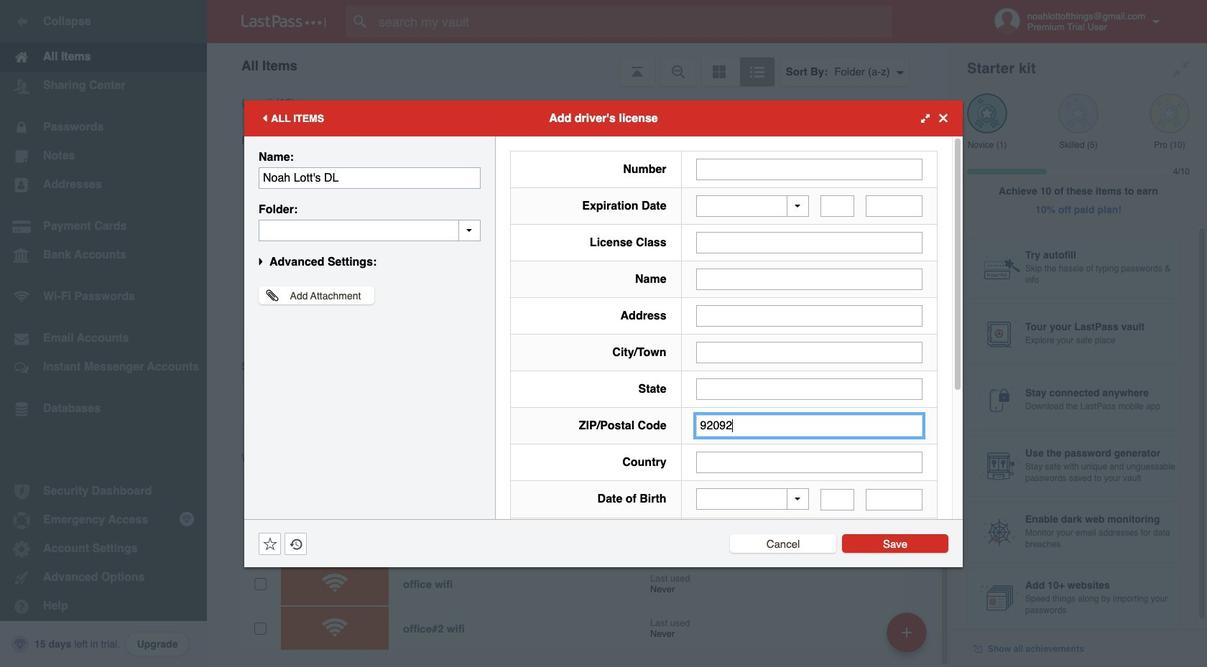 Task type: locate. For each thing, give the bounding box(es) containing it.
dialog
[[244, 100, 963, 668]]

new item image
[[902, 628, 912, 638]]

search my vault text field
[[347, 6, 921, 37]]

new item navigation
[[882, 609, 936, 668]]

lastpass image
[[242, 15, 326, 28]]

None text field
[[696, 159, 923, 180], [821, 196, 855, 217], [866, 196, 923, 217], [259, 220, 481, 241], [696, 269, 923, 290], [696, 379, 923, 400], [696, 452, 923, 474], [866, 489, 923, 511], [696, 159, 923, 180], [821, 196, 855, 217], [866, 196, 923, 217], [259, 220, 481, 241], [696, 269, 923, 290], [696, 379, 923, 400], [696, 452, 923, 474], [866, 489, 923, 511]]

None text field
[[259, 167, 481, 189], [696, 232, 923, 254], [696, 306, 923, 327], [696, 342, 923, 364], [696, 416, 923, 437], [821, 489, 855, 511], [259, 167, 481, 189], [696, 232, 923, 254], [696, 306, 923, 327], [696, 342, 923, 364], [696, 416, 923, 437], [821, 489, 855, 511]]

main navigation navigation
[[0, 0, 207, 668]]



Task type: describe. For each thing, give the bounding box(es) containing it.
Search search field
[[347, 6, 921, 37]]

vault options navigation
[[207, 43, 950, 86]]



